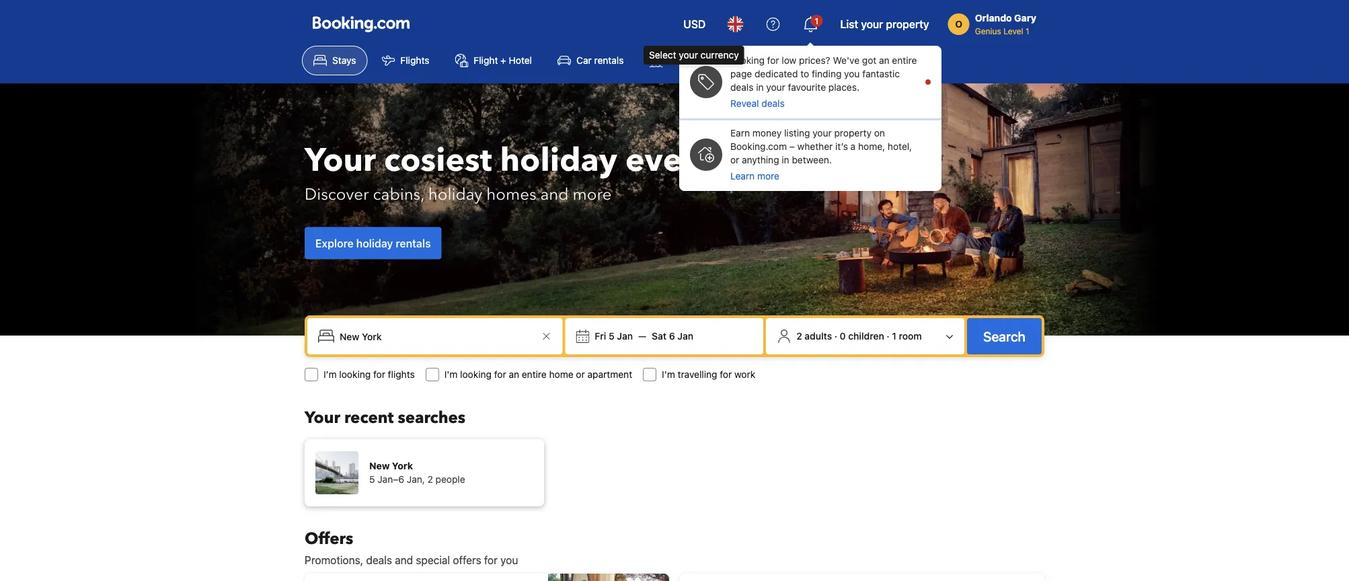 Task type: locate. For each thing, give the bounding box(es) containing it.
2 adults · 0 children · 1 room button
[[772, 324, 959, 349]]

more inside earn money listing your property on booking.com – whether it's a home, hotel, or anything in between. learn more
[[758, 171, 780, 182]]

1 button
[[795, 8, 827, 40]]

usd button
[[676, 8, 714, 40]]

jan
[[617, 331, 633, 342], [678, 331, 694, 342]]

we've
[[833, 55, 860, 66]]

1 horizontal spatial more
[[758, 171, 780, 182]]

0 horizontal spatial rentals
[[396, 237, 431, 250]]

rentals
[[594, 55, 624, 66], [396, 237, 431, 250]]

and inside offers promotions, deals and special offers for you
[[395, 554, 413, 567]]

earn money listing your property on booking.com – whether it's a home, hotel, or anything in between. learn more
[[731, 127, 912, 182]]

prices?
[[799, 55, 831, 66]]

i'm down where are you going? field
[[445, 369, 458, 380]]

0 horizontal spatial 2
[[428, 474, 433, 485]]

property up 'taxis'
[[886, 18, 930, 31]]

low
[[782, 55, 797, 66]]

2 left 'adults'
[[797, 331, 802, 342]]

holiday
[[500, 138, 618, 182], [428, 184, 483, 206], [356, 237, 393, 250]]

2 vertical spatial holiday
[[356, 237, 393, 250]]

5 down new
[[369, 474, 375, 485]]

search button
[[967, 318, 1042, 355]]

hotel
[[509, 55, 532, 66]]

1 horizontal spatial you
[[844, 68, 860, 79]]

Where are you going? field
[[334, 324, 538, 348]]

adults
[[805, 331, 832, 342]]

·
[[835, 331, 838, 342], [887, 331, 890, 342]]

you down airport
[[844, 68, 860, 79]]

2 · from the left
[[887, 331, 890, 342]]

1 i'm from the left
[[445, 369, 458, 380]]

in for your
[[756, 82, 764, 93]]

jan right 6
[[678, 331, 694, 342]]

1 vertical spatial and
[[395, 554, 413, 567]]

more
[[758, 171, 780, 182], [573, 184, 612, 206]]

reveal
[[731, 98, 759, 109]]

your down i'm
[[305, 407, 340, 429]]

your for cosiest
[[305, 138, 376, 182]]

1 vertical spatial you
[[501, 554, 518, 567]]

· right children
[[887, 331, 890, 342]]

1 vertical spatial your
[[305, 407, 340, 429]]

0 horizontal spatial entire
[[522, 369, 547, 380]]

or right home
[[576, 369, 585, 380]]

0 vertical spatial an
[[879, 55, 890, 66]]

an
[[879, 55, 890, 66], [509, 369, 519, 380]]

entire left home
[[522, 369, 547, 380]]

earn
[[731, 127, 750, 139]]

1
[[815, 16, 819, 26], [1026, 26, 1030, 36], [892, 331, 897, 342]]

offers
[[453, 554, 481, 567]]

i'm looking for flights
[[324, 369, 415, 380]]

your down dedicated
[[766, 82, 786, 93]]

5 inside the "new york 5 jan–6 jan, 2 people"
[[369, 474, 375, 485]]

your account menu orlando gary genius level 1 element
[[948, 6, 1042, 37]]

0 vertical spatial deals
[[731, 82, 754, 93]]

i'm for i'm looking for an entire home or apartment
[[445, 369, 458, 380]]

· left 0
[[835, 331, 838, 342]]

in down dedicated
[[756, 82, 764, 93]]

discover
[[305, 184, 369, 206]]

listing
[[784, 127, 810, 139]]

looking
[[731, 55, 765, 66]]

5
[[609, 331, 615, 342], [369, 474, 375, 485]]

–
[[790, 141, 795, 152]]

0 vertical spatial or
[[731, 154, 740, 165]]

deals right reveal
[[762, 98, 785, 109]]

0 vertical spatial in
[[756, 82, 764, 93]]

1 vertical spatial 2
[[428, 474, 433, 485]]

flights
[[388, 369, 415, 380]]

0 horizontal spatial you
[[501, 554, 518, 567]]

1 horizontal spatial looking
[[460, 369, 492, 380]]

i'm left 'travelling'
[[662, 369, 675, 380]]

in inside looking for low prices? we've got an entire page dedicated to finding you fantastic deals in your favourite places. reveal deals
[[756, 82, 764, 93]]

0 vertical spatial you
[[844, 68, 860, 79]]

attractions
[[745, 55, 793, 66]]

0 vertical spatial rentals
[[594, 55, 624, 66]]

in inside earn money listing your property on booking.com – whether it's a home, hotel, or anything in between. learn more
[[782, 154, 790, 165]]

1 vertical spatial an
[[509, 369, 519, 380]]

looking right i'm
[[339, 369, 371, 380]]

rentals right car
[[594, 55, 624, 66]]

flight + hotel link
[[444, 46, 544, 75]]

0 horizontal spatial an
[[509, 369, 519, 380]]

fantastic
[[863, 68, 900, 79]]

0 vertical spatial your
[[305, 138, 376, 182]]

0 horizontal spatial more
[[573, 184, 612, 206]]

dedicated
[[755, 68, 798, 79]]

your for recent
[[305, 407, 340, 429]]

work
[[735, 369, 756, 380]]

1 vertical spatial property
[[835, 127, 872, 139]]

2 looking from the left
[[460, 369, 492, 380]]

1 vertical spatial rentals
[[396, 237, 431, 250]]

an inside looking for low prices? we've got an entire page dedicated to finding you fantastic deals in your favourite places. reveal deals
[[879, 55, 890, 66]]

0 horizontal spatial i'm
[[445, 369, 458, 380]]

1 vertical spatial entire
[[522, 369, 547, 380]]

explore
[[316, 237, 354, 250]]

1 left room at the bottom right
[[892, 331, 897, 342]]

0 horizontal spatial deals
[[366, 554, 392, 567]]

0 horizontal spatial 1
[[815, 16, 819, 26]]

deals
[[731, 82, 754, 93], [762, 98, 785, 109], [366, 554, 392, 567]]

fri 5 jan button
[[590, 324, 638, 348]]

1 left list
[[815, 16, 819, 26]]

booking.com image
[[313, 16, 410, 32]]

i'm travelling for work
[[662, 369, 756, 380]]

deals right promotions,
[[366, 554, 392, 567]]

1 horizontal spatial holiday
[[428, 184, 483, 206]]

airport
[[838, 55, 868, 66]]

room
[[899, 331, 922, 342]]

in right anything
[[782, 154, 790, 165]]

your right select
[[679, 49, 698, 61]]

an left home
[[509, 369, 519, 380]]

2 horizontal spatial 1
[[1026, 26, 1030, 36]]

2 horizontal spatial deals
[[762, 98, 785, 109]]

0 vertical spatial holiday
[[500, 138, 618, 182]]

entire
[[892, 55, 917, 66], [522, 369, 547, 380]]

search
[[984, 328, 1026, 344]]

searches
[[398, 407, 466, 429]]

it's
[[836, 141, 848, 152]]

and right "homes"
[[541, 184, 569, 206]]

1 horizontal spatial in
[[782, 154, 790, 165]]

1 horizontal spatial rentals
[[594, 55, 624, 66]]

0 vertical spatial 2
[[797, 331, 802, 342]]

0 vertical spatial property
[[886, 18, 930, 31]]

and left special
[[395, 554, 413, 567]]

holiday right explore
[[356, 237, 393, 250]]

1 horizontal spatial entire
[[892, 55, 917, 66]]

1 your from the top
[[305, 138, 376, 182]]

1 vertical spatial in
[[782, 154, 790, 165]]

deals down page
[[731, 82, 754, 93]]

property up a
[[835, 127, 872, 139]]

1 down 'gary'
[[1026, 26, 1030, 36]]

looking down where are you going? field
[[460, 369, 492, 380]]

select your currency
[[649, 49, 739, 61]]

0 horizontal spatial 5
[[369, 474, 375, 485]]

0 horizontal spatial jan
[[617, 331, 633, 342]]

0 vertical spatial 1
[[815, 16, 819, 26]]

holiday down cosiest
[[428, 184, 483, 206]]

0 horizontal spatial or
[[576, 369, 585, 380]]

1 horizontal spatial property
[[886, 18, 930, 31]]

or up the learn
[[731, 154, 740, 165]]

holiday up "homes"
[[500, 138, 618, 182]]

2 horizontal spatial holiday
[[500, 138, 618, 182]]

1 horizontal spatial jan
[[678, 331, 694, 342]]

0 horizontal spatial ·
[[835, 331, 838, 342]]

rentals down cabins, on the top left of page
[[396, 237, 431, 250]]

jan left "—"
[[617, 331, 633, 342]]

1 horizontal spatial or
[[731, 154, 740, 165]]

for for i'm travelling for work
[[720, 369, 732, 380]]

1 vertical spatial 1
[[1026, 26, 1030, 36]]

looking for i'm
[[460, 369, 492, 380]]

1 horizontal spatial an
[[879, 55, 890, 66]]

2 vertical spatial deals
[[366, 554, 392, 567]]

for left flights
[[373, 369, 385, 380]]

deals inside offers promotions, deals and special offers for you
[[366, 554, 392, 567]]

1 horizontal spatial and
[[541, 184, 569, 206]]

offers
[[305, 528, 353, 550]]

sat 6 jan button
[[647, 324, 699, 348]]

in
[[756, 82, 764, 93], [782, 154, 790, 165]]

1 horizontal spatial 5
[[609, 331, 615, 342]]

on
[[874, 127, 885, 139]]

0 vertical spatial entire
[[892, 55, 917, 66]]

learn
[[731, 171, 755, 182]]

for inside looking for low prices? we've got an entire page dedicated to finding you fantastic deals in your favourite places. reveal deals
[[767, 55, 779, 66]]

2
[[797, 331, 802, 342], [428, 474, 433, 485]]

1 vertical spatial more
[[573, 184, 612, 206]]

1 horizontal spatial ·
[[887, 331, 890, 342]]

0 horizontal spatial and
[[395, 554, 413, 567]]

1 vertical spatial holiday
[[428, 184, 483, 206]]

o
[[955, 19, 963, 30]]

0 vertical spatial and
[[541, 184, 569, 206]]

or inside earn money listing your property on booking.com – whether it's a home, hotel, or anything in between. learn more
[[731, 154, 740, 165]]

1 · from the left
[[835, 331, 838, 342]]

money
[[753, 127, 782, 139]]

and
[[541, 184, 569, 206], [395, 554, 413, 567]]

0 vertical spatial more
[[758, 171, 780, 182]]

2 i'm from the left
[[662, 369, 675, 380]]

you right offers
[[501, 554, 518, 567]]

entire right 'taxis'
[[892, 55, 917, 66]]

property inside earn money listing your property on booking.com – whether it's a home, hotel, or anything in between. learn more
[[835, 127, 872, 139]]

your up discover
[[305, 138, 376, 182]]

0 horizontal spatial looking
[[339, 369, 371, 380]]

your inside the your cosiest holiday ever discover cabins, holiday homes and more
[[305, 138, 376, 182]]

2 your from the top
[[305, 407, 340, 429]]

0 horizontal spatial property
[[835, 127, 872, 139]]

2 vertical spatial 1
[[892, 331, 897, 342]]

your up whether at top right
[[813, 127, 832, 139]]

list your property link
[[832, 8, 938, 40]]

an up fantastic
[[879, 55, 890, 66]]

for up dedicated
[[767, 55, 779, 66]]

for right offers
[[484, 554, 498, 567]]

1 looking from the left
[[339, 369, 371, 380]]

1 horizontal spatial 1
[[892, 331, 897, 342]]

5 right fri
[[609, 331, 615, 342]]

offers promotions, deals and special offers for you
[[305, 528, 518, 567]]

apartment
[[588, 369, 632, 380]]

0 horizontal spatial in
[[756, 82, 764, 93]]

for left home
[[494, 369, 506, 380]]

1 horizontal spatial i'm
[[662, 369, 675, 380]]

2 right jan,
[[428, 474, 433, 485]]

flights
[[401, 55, 430, 66]]

select
[[649, 49, 677, 61]]

1 horizontal spatial 2
[[797, 331, 802, 342]]

recent
[[344, 407, 394, 429]]

1 vertical spatial 5
[[369, 474, 375, 485]]

anything
[[742, 154, 779, 165]]

finding
[[812, 68, 842, 79]]

for left work
[[720, 369, 732, 380]]

i'm
[[445, 369, 458, 380], [662, 369, 675, 380]]



Task type: describe. For each thing, give the bounding box(es) containing it.
your right list
[[861, 18, 884, 31]]

more inside the your cosiest holiday ever discover cabins, holiday homes and more
[[573, 184, 612, 206]]

—
[[638, 331, 647, 342]]

2 inside the "new york 5 jan–6 jan, 2 people"
[[428, 474, 433, 485]]

list your property
[[841, 18, 930, 31]]

your inside earn money listing your property on booking.com – whether it's a home, hotel, or anything in between. learn more
[[813, 127, 832, 139]]

currency
[[701, 49, 739, 61]]

for for i'm looking for an entire home or apartment
[[494, 369, 506, 380]]

taxis
[[870, 55, 890, 66]]

1 jan from the left
[[617, 331, 633, 342]]

2 inside button
[[797, 331, 802, 342]]

i'm looking for an entire home or apartment
[[445, 369, 632, 380]]

i'm
[[324, 369, 337, 380]]

car rentals link
[[546, 46, 635, 75]]

i'm for i'm travelling for work
[[662, 369, 675, 380]]

sat
[[652, 331, 667, 342]]

new york 5 jan–6 jan, 2 people
[[369, 461, 465, 485]]

cruises
[[668, 55, 701, 66]]

york
[[392, 461, 413, 472]]

0 horizontal spatial holiday
[[356, 237, 393, 250]]

jan–6
[[378, 474, 404, 485]]

level
[[1004, 26, 1024, 36]]

list
[[841, 18, 859, 31]]

your recent searches
[[305, 407, 466, 429]]

orlando gary genius level 1
[[975, 12, 1037, 36]]

rentals inside car rentals link
[[594, 55, 624, 66]]

6
[[669, 331, 675, 342]]

1 vertical spatial or
[[576, 369, 585, 380]]

page
[[731, 68, 752, 79]]

hotel,
[[888, 141, 912, 152]]

looking for low prices? we've got an entire page dedicated to finding you fantastic deals in your favourite places. reveal deals
[[731, 55, 917, 109]]

stays
[[332, 55, 356, 66]]

for for i'm looking for flights
[[373, 369, 385, 380]]

home
[[549, 369, 574, 380]]

explore holiday rentals
[[316, 237, 431, 250]]

cosiest
[[384, 138, 492, 182]]

airport taxis
[[838, 55, 890, 66]]

and inside the your cosiest holiday ever discover cabins, holiday homes and more
[[541, 184, 569, 206]]

looking for i'm
[[339, 369, 371, 380]]

0 vertical spatial 5
[[609, 331, 615, 342]]

fri
[[595, 331, 606, 342]]

flights link
[[370, 46, 441, 75]]

your inside looking for low prices? we've got an entire page dedicated to finding you fantastic deals in your favourite places. reveal deals
[[766, 82, 786, 93]]

cruises link
[[638, 46, 712, 75]]

2 adults · 0 children · 1 room
[[797, 331, 922, 342]]

explore holiday rentals link
[[305, 227, 442, 259]]

genius
[[975, 26, 1002, 36]]

cabins,
[[373, 184, 424, 206]]

to
[[801, 68, 809, 79]]

places.
[[829, 82, 860, 93]]

between.
[[792, 154, 832, 165]]

1 horizontal spatial deals
[[731, 82, 754, 93]]

children
[[849, 331, 884, 342]]

you inside looking for low prices? we've got an entire page dedicated to finding you fantastic deals in your favourite places. reveal deals
[[844, 68, 860, 79]]

0
[[840, 331, 846, 342]]

favourite
[[788, 82, 826, 93]]

flight
[[474, 55, 498, 66]]

entire inside looking for low prices? we've got an entire page dedicated to finding you fantastic deals in your favourite places. reveal deals
[[892, 55, 917, 66]]

attractions link
[[715, 46, 805, 75]]

ever
[[626, 138, 695, 182]]

2 jan from the left
[[678, 331, 694, 342]]

1 inside button
[[892, 331, 897, 342]]

you inside offers promotions, deals and special offers for you
[[501, 554, 518, 567]]

fri 5 jan — sat 6 jan
[[595, 331, 694, 342]]

promotions,
[[305, 554, 363, 567]]

whether
[[798, 141, 833, 152]]

people
[[436, 474, 465, 485]]

a
[[851, 141, 856, 152]]

in for between.
[[782, 154, 790, 165]]

1 vertical spatial deals
[[762, 98, 785, 109]]

new
[[369, 461, 390, 472]]

orlando
[[975, 12, 1012, 24]]

stays link
[[302, 46, 368, 75]]

1 inside "dropdown button"
[[815, 16, 819, 26]]

flight + hotel
[[474, 55, 532, 66]]

1 inside orlando gary genius level 1
[[1026, 26, 1030, 36]]

got
[[862, 55, 877, 66]]

airport taxis link
[[807, 46, 902, 75]]

usd
[[684, 18, 706, 31]]

homes
[[487, 184, 537, 206]]

special
[[416, 554, 450, 567]]

car rentals
[[577, 55, 624, 66]]

gary
[[1015, 12, 1037, 24]]

jan,
[[407, 474, 425, 485]]

your cosiest holiday ever discover cabins, holiday homes and more
[[305, 138, 695, 206]]

booking.com
[[731, 141, 787, 152]]

for inside offers promotions, deals and special offers for you
[[484, 554, 498, 567]]

home,
[[858, 141, 885, 152]]

travelling
[[678, 369, 717, 380]]

take your longest holiday yet image
[[548, 574, 669, 581]]

rentals inside explore holiday rentals link
[[396, 237, 431, 250]]

+
[[501, 55, 506, 66]]



Task type: vqa. For each thing, say whether or not it's contained in the screenshot.
second chairs from the top of the page
no



